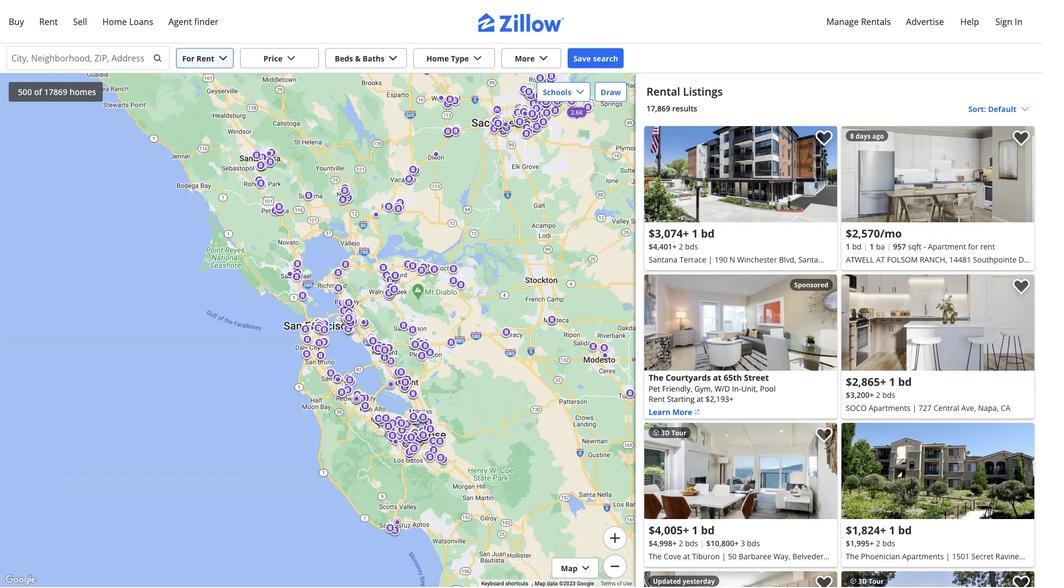 Task type: locate. For each thing, give the bounding box(es) containing it.
the cove at tiburon image
[[645, 423, 838, 519]]

the phoenician apartments | 1501 secret ravine pkwy, roseville, ca
[[846, 551, 1020, 574]]

sort: default
[[969, 104, 1017, 114]]

search image
[[153, 54, 162, 63]]

$2,570/mo
[[846, 226, 903, 241]]

0 vertical spatial apartments
[[869, 403, 911, 413]]

1 vertical spatial 3d
[[859, 577, 868, 586]]

$3,200+
[[846, 390, 875, 400]]

atwell at folsom ranch, 14481 southpointe dr #13301, folsom, ca 95630 link
[[846, 253, 1031, 278]]

14481
[[950, 254, 972, 264]]

727
[[919, 403, 932, 413]]

0 vertical spatial of
[[34, 86, 42, 97]]

rent
[[981, 241, 996, 251]]

map up ©2023
[[561, 563, 578, 573]]

minus image
[[610, 561, 621, 572]]

map button
[[552, 558, 599, 578]]

bd for $3,074+ 1 bd
[[701, 226, 715, 241]]

2 up terrace
[[679, 241, 684, 251]]

chevron down image right baths
[[389, 54, 398, 63]]

apartments left 1501 on the right of the page
[[903, 551, 945, 561]]

save
[[574, 53, 591, 63]]

save this home button for $2,570/mo
[[1005, 126, 1035, 157]]

$10,800+
[[707, 538, 739, 548]]

type
[[451, 53, 469, 63]]

2.6k link
[[567, 107, 587, 117]]

soco apartments image
[[842, 275, 1035, 371]]

ranch,
[[920, 254, 948, 264]]

2 up phoenician
[[877, 538, 881, 548]]

santa
[[799, 254, 819, 264]]

map left data at the right bottom of page
[[535, 580, 546, 587]]

1 vertical spatial map
[[535, 580, 546, 587]]

chevron down image right default
[[1022, 105, 1030, 113]]

bd up $10,800+
[[701, 522, 715, 537]]

price
[[264, 53, 283, 63]]

santana terrace image
[[645, 126, 838, 222]]

price button
[[240, 48, 319, 68]]

help link
[[953, 9, 987, 34]]

ca up updated yesterday on the right bottom
[[681, 564, 690, 574]]

bds up phoenician
[[883, 538, 896, 548]]

barbaree
[[739, 551, 772, 561]]

| inside santana terrace | 190 n winchester blvd, santa clara, ca
[[709, 254, 713, 264]]

of left use
[[618, 580, 622, 587]]

1 the from the left
[[649, 551, 662, 561]]

beds & baths button
[[326, 48, 407, 68]]

chevron down image inside price 'dropdown button'
[[287, 54, 296, 63]]

pkwy,
[[846, 564, 867, 574]]

for
[[969, 241, 979, 251]]

8 days ago
[[851, 131, 885, 140]]

ca
[[671, 267, 681, 278], [907, 267, 916, 278], [1002, 403, 1011, 413], [681, 564, 690, 574], [904, 564, 913, 574]]

bd inside $2,865+ 1 bd $3,200+ 2 bds
[[899, 374, 913, 389]]

filters element
[[0, 43, 1044, 73]]

plus image
[[610, 533, 621, 544]]

yesterday
[[683, 577, 715, 586]]

the inside the phoenician apartments | 1501 secret ravine pkwy, roseville, ca
[[846, 551, 860, 561]]

95630
[[918, 267, 940, 278]]

chevron down image inside more dropdown button
[[539, 54, 548, 63]]

17,869
[[647, 103, 671, 114]]

buy
[[9, 15, 24, 27]]

2
[[679, 241, 684, 251], [877, 390, 881, 400], [679, 538, 684, 548], [877, 538, 881, 548]]

chevron down image for home type
[[474, 54, 482, 63]]

three dimensional image
[[653, 429, 660, 436], [851, 578, 857, 584]]

0 vertical spatial 3d
[[662, 428, 670, 437]]

chevron down image
[[287, 54, 296, 63], [474, 54, 482, 63], [576, 88, 585, 96], [1022, 105, 1030, 113]]

$3,074+ 1 bd $4,401+ 2 bds
[[649, 226, 715, 251]]

1 save this home image from the left
[[816, 576, 833, 587]]

0 vertical spatial 3d tour
[[660, 428, 687, 437]]

0 horizontal spatial map
[[535, 580, 546, 587]]

map data ©2023 google
[[535, 580, 594, 587]]

apartments down $2,865+ 1 bd $3,200+ 2 bds
[[869, 403, 911, 413]]

chevron down image right price
[[287, 54, 296, 63]]

2 inside $2,865+ 1 bd $3,200+ 2 bds
[[877, 390, 881, 400]]

1 horizontal spatial of
[[618, 580, 622, 587]]

bd inside $1,824+ 1 bd $1,995+ 2 bds
[[899, 522, 913, 537]]

| inside the phoenician apartments | 1501 secret ravine pkwy, roseville, ca
[[947, 551, 951, 561]]

0 horizontal spatial tour
[[672, 428, 687, 437]]

soco apartments | 727 central ave, napa, ca link
[[846, 401, 1031, 414]]

chevron down image for price
[[287, 54, 296, 63]]

apartments inside the phoenician apartments | 1501 secret ravine pkwy, roseville, ca
[[903, 551, 945, 561]]

|
[[709, 254, 713, 264], [913, 403, 917, 413], [722, 551, 727, 561], [947, 551, 951, 561]]

0 vertical spatial home
[[102, 15, 127, 27]]

2 for $3,074+
[[679, 241, 684, 251]]

1 up $4,998+ 2 bds
[[692, 522, 699, 537]]

©2023
[[559, 580, 576, 587]]

home left loans
[[102, 15, 127, 27]]

southpointe
[[974, 254, 1017, 264]]

main content containing rental listings
[[636, 73, 1044, 587]]

santana terrace | 190 n winchester blvd, santa clara, ca
[[649, 254, 819, 278]]

chevron down image right 'type'
[[474, 54, 482, 63]]

homes
[[70, 86, 96, 97]]

0 vertical spatial map
[[561, 563, 578, 573]]

chevron down image right more
[[539, 54, 548, 63]]

main content
[[636, 73, 1044, 587]]

chevron down image inside map dropdown button
[[582, 564, 590, 572]]

chevron right image
[[147, 109, 160, 122]]

ba
[[877, 241, 885, 251]]

0 horizontal spatial 3d tour
[[660, 428, 687, 437]]

bds inside the $3,074+ 1 bd $4,401+ 2 bds
[[686, 241, 699, 251]]

rent
[[39, 15, 58, 27]]

$4,401+
[[649, 241, 677, 251]]

home image
[[13, 57, 37, 81]]

home inside main navigation
[[102, 15, 127, 27]]

ca inside the phoenician apartments | 1501 secret ravine pkwy, roseville, ca
[[904, 564, 913, 574]]

1 vertical spatial apartments
[[903, 551, 945, 561]]

1 left ba
[[870, 241, 875, 251]]

search
[[593, 53, 619, 63]]

ca down folsom
[[907, 267, 916, 278]]

$1,824+ 1 bd $1,995+ 2 bds
[[846, 522, 913, 548]]

bd up the soco apartments | 727 central ave, napa, ca
[[899, 374, 913, 389]]

1 horizontal spatial home
[[427, 53, 449, 63]]

sort:
[[969, 104, 987, 114]]

ca inside santana terrace | 190 n winchester blvd, santa clara, ca
[[671, 267, 681, 278]]

the inside the cove at tiburon | 50 barbaree way, belvedere tiburon, ca
[[649, 551, 662, 561]]

save this home image
[[816, 576, 833, 587], [1013, 576, 1031, 587]]

1 vertical spatial tour
[[869, 577, 884, 586]]

draw button
[[595, 82, 627, 102]]

1 inside $2,865+ 1 bd $3,200+ 2 bds
[[890, 374, 896, 389]]

chevron down image inside sort: default popup button
[[1022, 105, 1030, 113]]

the down the $4,998+
[[649, 551, 662, 561]]

bd
[[701, 226, 715, 241], [853, 241, 862, 251], [899, 374, 913, 389], [701, 522, 715, 537], [899, 522, 913, 537]]

ca inside atwell at folsom ranch, 14481 southpointe dr #13301, folsom, ca 95630
[[907, 267, 916, 278]]

0 horizontal spatial of
[[34, 86, 42, 97]]

| left 727
[[913, 403, 917, 413]]

| left 190
[[709, 254, 713, 264]]

dr
[[1019, 254, 1028, 264]]

1 horizontal spatial the
[[846, 551, 860, 561]]

2 down the $2,865+
[[877, 390, 881, 400]]

save this home image for $3,074+ 1 bd
[[816, 130, 833, 146]]

0 horizontal spatial home
[[102, 15, 127, 27]]

bd up phoenician
[[899, 522, 913, 537]]

1 for $1,824+ 1 bd $1,995+ 2 bds
[[890, 522, 896, 537]]

1 right the $2,865+
[[890, 374, 896, 389]]

agent finder
[[169, 15, 219, 27]]

chevron down image down agent finder link
[[219, 54, 228, 63]]

at
[[877, 254, 886, 264]]

1 vertical spatial home
[[427, 53, 449, 63]]

updated yesterday
[[653, 577, 715, 586]]

2 inside the $3,074+ 1 bd $4,401+ 2 bds
[[679, 241, 684, 251]]

folsom,
[[877, 267, 905, 278]]

winchester
[[738, 254, 778, 264]]

2 inside $1,824+ 1 bd $1,995+ 2 bds
[[877, 538, 881, 548]]

bds inside $2,865+ 1 bd $3,200+ 2 bds
[[883, 390, 896, 400]]

1 horizontal spatial three dimensional image
[[851, 578, 857, 584]]

1 right $3,074+
[[692, 226, 699, 241]]

chevron down image
[[219, 54, 228, 63], [389, 54, 398, 63], [539, 54, 548, 63], [582, 564, 590, 572]]

chevron down image inside home type popup button
[[474, 54, 482, 63]]

1
[[692, 226, 699, 241], [846, 241, 851, 251], [870, 241, 875, 251], [890, 374, 896, 389], [692, 522, 699, 537], [890, 522, 896, 537]]

50
[[729, 551, 737, 561]]

2 save this home image from the left
[[1013, 576, 1031, 587]]

at
[[684, 551, 691, 561]]

ca right "clara,"
[[671, 267, 681, 278]]

chevron down image up 2.6k link
[[576, 88, 585, 96]]

bd for $1,824+ 1 bd
[[899, 522, 913, 537]]

bds down the $2,865+
[[883, 390, 896, 400]]

default
[[989, 104, 1017, 114]]

bd inside the $3,074+ 1 bd $4,401+ 2 bds
[[701, 226, 715, 241]]

bds up terrace
[[686, 241, 699, 251]]

blvd,
[[780, 254, 797, 264]]

0 vertical spatial three dimensional image
[[653, 429, 660, 436]]

1 vertical spatial of
[[618, 580, 622, 587]]

atwell at folsom ranch, 14481 southpointe dr #13301, folsom, ca 95630 image
[[842, 126, 1035, 222]]

loading...
[[727, 341, 763, 352]]

chevron down image up google
[[582, 564, 590, 572]]

home inside popup button
[[427, 53, 449, 63]]

1 inside $1,824+ 1 bd $1,995+ 2 bds
[[890, 522, 896, 537]]

bd up 190
[[701, 226, 715, 241]]

| left 50
[[722, 551, 727, 561]]

0 vertical spatial tour
[[672, 428, 687, 437]]

save this home image
[[816, 130, 833, 146], [1013, 130, 1031, 146], [1013, 279, 1031, 295], [816, 427, 833, 443]]

map for map data ©2023 google
[[535, 580, 546, 587]]

belvedere
[[793, 551, 828, 561]]

manage rentals link
[[819, 9, 899, 34]]

1 vertical spatial 3d tour
[[857, 577, 884, 586]]

bds for $1,824+
[[883, 538, 896, 548]]

bds inside $1,824+ 1 bd $1,995+ 2 bds
[[883, 538, 896, 548]]

3d
[[662, 428, 670, 437], [859, 577, 868, 586]]

loading image
[[718, 343, 728, 353]]

keyboard shortcuts
[[482, 580, 529, 587]]

home left 'type'
[[427, 53, 449, 63]]

chevron down image inside schools popup button
[[576, 88, 585, 96]]

baths
[[363, 53, 385, 63]]

2 the from the left
[[846, 551, 860, 561]]

home for home loans
[[102, 15, 127, 27]]

1 horizontal spatial save this home image
[[1013, 576, 1031, 587]]

map inside dropdown button
[[561, 563, 578, 573]]

of right 500
[[34, 86, 42, 97]]

ca inside the cove at tiburon | 50 barbaree way, belvedere tiburon, ca
[[681, 564, 690, 574]]

save this home image down belvedere
[[816, 576, 833, 587]]

google image
[[3, 573, 39, 587]]

results
[[673, 103, 698, 114]]

manage
[[827, 15, 859, 27]]

$10,800+ 3 bds
[[707, 538, 760, 548]]

1 right $1,824+
[[890, 522, 896, 537]]

| left 1501 on the right of the page
[[947, 551, 951, 561]]

the up 'pkwy,'
[[846, 551, 860, 561]]

save this home image down ravine
[[1013, 576, 1031, 587]]

ca right 'roseville,'
[[904, 564, 913, 574]]

terms
[[601, 580, 616, 587]]

save this home button for $2,865+ 1 bd
[[1005, 275, 1035, 305]]

ave,
[[962, 403, 977, 413]]

sign
[[996, 15, 1013, 27]]

map
[[561, 563, 578, 573], [535, 580, 546, 587]]

0 horizontal spatial the
[[649, 551, 662, 561]]

atwell at folsom ranch, 14481 southpointe dr #13301, folsom, ca 95630
[[846, 254, 1028, 278]]

1 horizontal spatial map
[[561, 563, 578, 573]]

0 horizontal spatial save this home image
[[816, 576, 833, 587]]

1 inside the $3,074+ 1 bd $4,401+ 2 bds
[[692, 226, 699, 241]]



Task type: vqa. For each thing, say whether or not it's contained in the screenshot.
Monthly net income Monthly
no



Task type: describe. For each thing, give the bounding box(es) containing it.
$4,005+ 1 bd
[[649, 522, 715, 537]]

santana terrace | 190 n winchester blvd, santa clara, ca link
[[649, 253, 833, 278]]

ca right napa, at the right of page
[[1002, 403, 1011, 413]]

2 for $1,824+
[[877, 538, 881, 548]]

1 bd
[[846, 241, 862, 251]]

#13301,
[[846, 267, 875, 278]]

1 for $3,074+ 1 bd $4,401+ 2 bds
[[692, 226, 699, 241]]

2 down $4,005+ 1 bd
[[679, 538, 684, 548]]

chevron down image for schools
[[576, 88, 585, 96]]

ca for $3,074+ 1 bd
[[671, 267, 681, 278]]

data
[[547, 580, 558, 587]]

shortcuts
[[506, 580, 529, 587]]

0 horizontal spatial 3d
[[662, 428, 670, 437]]

save this home image for $2,570/mo
[[1013, 130, 1031, 146]]

map region
[[0, 62, 751, 587]]

bds up at
[[686, 538, 699, 548]]

soco apartments | 727 central ave, napa, ca
[[846, 403, 1011, 413]]

bds for $2,865+
[[883, 390, 896, 400]]

957
[[894, 241, 907, 251]]

schools button
[[537, 82, 591, 102]]

save this home image for $4,005+ 1 bd
[[816, 427, 833, 443]]

rental listings
[[647, 84, 723, 99]]

sell
[[73, 15, 87, 27]]

roseville,
[[869, 564, 902, 574]]

sell link
[[66, 9, 95, 34]]

napa,
[[979, 403, 1000, 413]]

bds for $3,074+
[[686, 241, 699, 251]]

sign in link
[[988, 9, 1031, 34]]

help
[[961, 15, 980, 27]]

advertisement region
[[645, 275, 838, 419]]

rentals
[[862, 15, 892, 27]]

soco
[[846, 403, 867, 413]]

main navigation
[[0, 0, 1044, 179]]

the for $1,824+ 1 bd
[[846, 551, 860, 561]]

agent finder link
[[161, 9, 226, 34]]

google
[[577, 580, 594, 587]]

3
[[741, 538, 746, 548]]

home type
[[427, 53, 469, 63]]

save search button
[[568, 48, 624, 68]]

Search text field
[[11, 49, 146, 67]]

2 for $2,865+
[[877, 390, 881, 400]]

the for $4,005+ 1 bd
[[649, 551, 662, 561]]

cove
[[664, 551, 682, 561]]

atwell
[[846, 254, 875, 264]]

n
[[730, 254, 736, 264]]

save this home button for $3,074+ 1 bd
[[807, 126, 838, 157]]

500 of 17869 homes
[[18, 86, 96, 97]]

$3,074+
[[649, 226, 690, 241]]

buy link
[[1, 9, 32, 34]]

bds right 3
[[748, 538, 760, 548]]

1 horizontal spatial 3d
[[859, 577, 868, 586]]

tiburon
[[693, 551, 720, 561]]

apartments inside soco apartments | 727 central ave, napa, ca link
[[869, 403, 911, 413]]

manage rentals
[[827, 15, 892, 27]]

bd for $2,865+ 1 bd
[[899, 374, 913, 389]]

updated
[[653, 577, 681, 586]]

- apartment for rent
[[924, 241, 996, 251]]

folsom
[[888, 254, 918, 264]]

$1,995+
[[846, 538, 875, 548]]

the phoenician apartments image
[[842, 423, 1035, 519]]

use
[[624, 580, 633, 587]]

beds & baths
[[335, 53, 385, 63]]

1 for $2,865+ 1 bd $3,200+ 2 bds
[[890, 374, 896, 389]]

agent
[[169, 15, 192, 27]]

apartment
[[929, 241, 967, 251]]

bd up atwell
[[853, 241, 862, 251]]

zillow logo image
[[478, 13, 565, 32]]

save this home button for $4,005+ 1 bd
[[807, 423, 838, 453]]

listings
[[684, 84, 723, 99]]

sort: default button
[[966, 103, 1033, 115]]

more button
[[502, 48, 562, 68]]

1 horizontal spatial 3d tour
[[857, 577, 884, 586]]

1 vertical spatial three dimensional image
[[851, 578, 857, 584]]

the phoenician apartments | 1501 secret ravine pkwy, roseville, ca link
[[846, 550, 1031, 574]]

ago
[[873, 131, 885, 140]]

chevron down image for sort: default
[[1022, 105, 1030, 113]]

chevron down image inside beds & baths dropdown button
[[389, 54, 398, 63]]

secret
[[972, 551, 994, 561]]

rental
[[647, 84, 681, 99]]

957 sqft
[[894, 241, 922, 251]]

terms of use
[[601, 580, 633, 587]]

500
[[18, 86, 32, 97]]

home loans
[[102, 15, 153, 27]]

17,869 results
[[647, 103, 698, 114]]

loans
[[129, 15, 153, 27]]

save this home image for $2,865+ 1 bd
[[1013, 279, 1031, 295]]

the cove at tiburon | 50 barbaree way, belvedere tiburon, ca link
[[649, 550, 833, 574]]

1 horizontal spatial tour
[[869, 577, 884, 586]]

keyboard shortcuts button
[[482, 580, 529, 587]]

2.6k
[[571, 108, 583, 116]]

terrace
[[680, 254, 707, 264]]

| inside the cove at tiburon | 50 barbaree way, belvedere tiburon, ca
[[722, 551, 727, 561]]

map for map
[[561, 563, 578, 573]]

days
[[856, 131, 871, 140]]

1 up atwell
[[846, 241, 851, 251]]

8
[[851, 131, 855, 140]]

ca for $2,570/mo
[[907, 267, 916, 278]]

of for terms
[[618, 580, 622, 587]]

$2,865+ 1 bd $3,200+ 2 bds
[[846, 374, 913, 400]]

santana
[[649, 254, 678, 264]]

1 for $4,005+ 1 bd
[[692, 522, 699, 537]]

ca for $1,824+ 1 bd
[[904, 564, 913, 574]]

draw
[[601, 87, 621, 97]]

1 ba
[[870, 241, 885, 251]]

sign in
[[996, 15, 1023, 27]]

of for 500
[[34, 86, 42, 97]]

advertise
[[907, 15, 945, 27]]

schools
[[543, 87, 572, 97]]

home for home type
[[427, 53, 449, 63]]

beds
[[335, 53, 353, 63]]

the cove at tiburon | 50 barbaree way, belvedere tiburon, ca
[[649, 551, 828, 574]]

0 horizontal spatial three dimensional image
[[653, 429, 660, 436]]

in
[[1015, 15, 1023, 27]]



